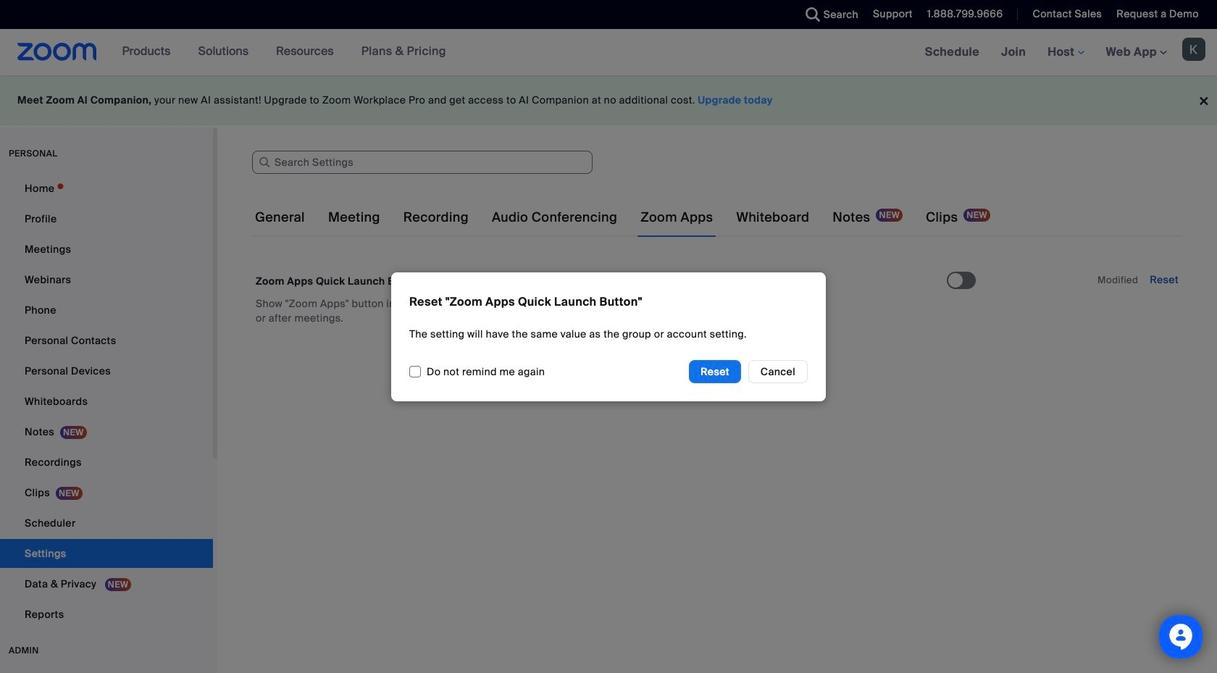 Task type: vqa. For each thing, say whether or not it's contained in the screenshot.
meetings navigation
yes



Task type: locate. For each thing, give the bounding box(es) containing it.
Search Settings text field
[[252, 151, 593, 174]]

dialog
[[0, 0, 1218, 673]]

footer
[[0, 75, 1218, 125]]

banner
[[0, 29, 1218, 76]]



Task type: describe. For each thing, give the bounding box(es) containing it.
product information navigation
[[111, 29, 457, 75]]

meetings navigation
[[914, 29, 1218, 76]]

tabs of my account settings page tab list
[[252, 197, 994, 238]]

personal menu menu
[[0, 174, 213, 631]]



